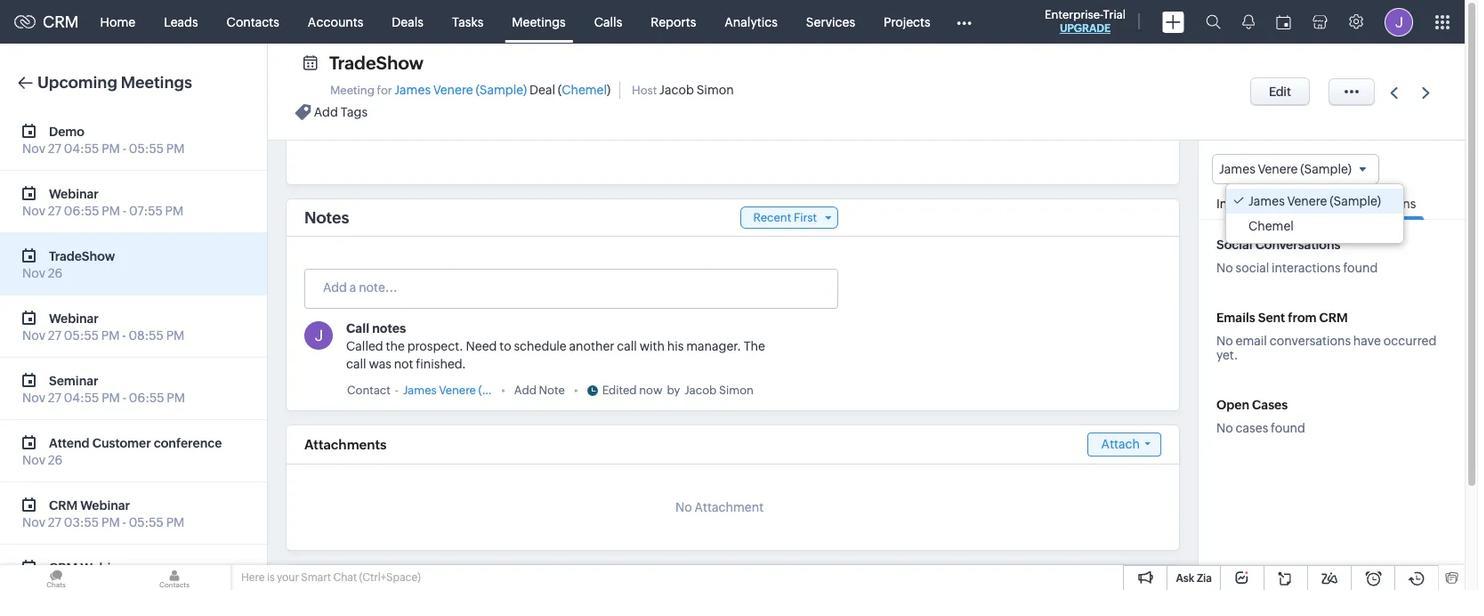 Task type: describe. For each thing, give the bounding box(es) containing it.
2 • from the left
[[574, 384, 578, 397]]

services
[[806, 15, 855, 29]]

webinar nov 27 05:55 pm - 08:55 pm
[[22, 311, 185, 343]]

demo
[[49, 124, 84, 138]]

tree containing james venere (sample)
[[1226, 184, 1403, 243]]

cases
[[1236, 421, 1268, 435]]

called
[[346, 339, 383, 353]]

signals element
[[1232, 0, 1265, 44]]

jacob for by jacob simon
[[685, 384, 717, 397]]

crm for crm
[[43, 12, 79, 31]]

0 horizontal spatial meetings
[[121, 73, 192, 92]]

jacob for host jacob simon
[[660, 83, 694, 97]]

conversations inside 'link'
[[1333, 197, 1416, 211]]

prospect.
[[407, 339, 463, 353]]

profile element
[[1374, 0, 1424, 43]]

not
[[394, 357, 413, 371]]

manager.
[[686, 339, 741, 353]]

chemel link
[[562, 83, 607, 97]]

crm for crm webinar
[[49, 560, 78, 574]]

smart
[[301, 571, 331, 584]]

1 vertical spatial chemel
[[1249, 219, 1294, 233]]

projects link
[[869, 0, 945, 43]]

enterprise-trial upgrade
[[1045, 8, 1126, 35]]

27 for nov 27 04:55 pm - 06:55 pm
[[48, 391, 61, 405]]

reports
[[651, 15, 696, 29]]

social conversations no social interactions found
[[1217, 238, 1378, 275]]

add tags
[[314, 105, 368, 120]]

schedule
[[514, 339, 567, 353]]

1 vertical spatial james venere (sample) link
[[403, 382, 526, 400]]

zia
[[1197, 572, 1212, 585]]

host jacob simon
[[632, 83, 734, 97]]

tags
[[341, 105, 368, 120]]

venere inside james venere (sample) field
[[1258, 162, 1298, 176]]

nov for webinar nov 27 06:55 pm - 07:55 pm
[[22, 204, 45, 218]]

nov inside crm webinar nov 27 03:55 pm - 05:55 pm
[[22, 515, 45, 530]]

notes
[[372, 321, 406, 335]]

05:55 inside demo nov 27 04:55 pm - 05:55 pm
[[129, 141, 164, 156]]

attach link
[[1087, 433, 1161, 457]]

next record image
[[1422, 87, 1434, 98]]

yet.
[[1217, 348, 1238, 362]]

simon for host jacob simon
[[697, 83, 734, 97]]

- for 07:55
[[123, 204, 126, 218]]

chat
[[333, 571, 357, 584]]

meetings link
[[498, 0, 580, 43]]

0 vertical spatial call
[[617, 339, 637, 353]]

conversations
[[1270, 334, 1351, 348]]

nov inside attend customer conference nov 26
[[22, 453, 45, 467]]

host
[[632, 84, 657, 97]]

04:55 for demo
[[64, 141, 99, 156]]

conference
[[154, 436, 222, 450]]

webinar inside crm webinar nov 27 03:55 pm - 05:55 pm
[[80, 498, 130, 512]]

profile image
[[1385, 8, 1413, 36]]

upcoming meetings
[[37, 73, 192, 92]]

by jacob simon
[[667, 384, 754, 397]]

leads link
[[150, 0, 212, 43]]

0 vertical spatial chemel
[[562, 83, 607, 97]]

- for 08:55
[[122, 328, 126, 343]]

recent first
[[753, 211, 817, 224]]

06:55 inside seminar nov 27 04:55 pm - 06:55 pm
[[129, 391, 164, 405]]

meeting
[[330, 84, 375, 97]]

deal
[[530, 83, 555, 97]]

add note link
[[514, 382, 565, 400]]

accounts link
[[294, 0, 378, 43]]

simon for by jacob simon
[[719, 384, 754, 397]]

04:55 for seminar
[[64, 391, 99, 405]]

sent
[[1258, 311, 1285, 325]]

james right for
[[394, 83, 431, 97]]

his
[[667, 339, 684, 353]]

demo nov 27 04:55 pm - 05:55 pm
[[22, 124, 185, 156]]

seminar nov 27 04:55 pm - 06:55 pm
[[22, 373, 185, 405]]

crm link
[[14, 12, 79, 31]]

was
[[369, 357, 391, 371]]

no inside "social conversations no social interactions found"
[[1217, 261, 1233, 275]]

05:55 inside webinar nov 27 05:55 pm - 08:55 pm
[[64, 328, 99, 343]]

meeting for james venere (sample) deal ( chemel )
[[330, 83, 611, 97]]

note
[[539, 384, 565, 397]]

conversations link
[[1324, 184, 1425, 220]]

1 vertical spatial add
[[514, 384, 537, 397]]

home link
[[86, 0, 150, 43]]

for
[[377, 84, 392, 97]]

no left attachment
[[675, 500, 692, 514]]

(sample) left deal
[[476, 83, 527, 97]]

chats image
[[0, 565, 112, 590]]

)
[[607, 83, 611, 97]]

no inside emails sent from crm no email conversations have occurred yet.
[[1217, 334, 1233, 348]]

james down not
[[403, 384, 437, 397]]

tradeshow for tradeshow
[[329, 53, 424, 73]]

another
[[569, 339, 614, 353]]

tradeshow nov 26
[[22, 249, 115, 280]]

edited
[[602, 384, 637, 397]]

27 for nov 27 05:55 pm - 08:55 pm
[[48, 328, 61, 343]]

nov for tradeshow nov 26
[[22, 266, 45, 280]]

venere down finished. at the left of the page
[[439, 384, 476, 397]]

email
[[1236, 334, 1267, 348]]

contacts
[[227, 15, 279, 29]]

- for 05:55
[[122, 141, 126, 156]]

emails
[[1217, 311, 1255, 325]]

projects
[[884, 15, 931, 29]]

have
[[1353, 334, 1381, 348]]

(
[[558, 83, 562, 97]]

social
[[1236, 261, 1269, 275]]

crm for crm webinar nov 27 03:55 pm - 05:55 pm
[[49, 498, 78, 512]]

accounts
[[308, 15, 363, 29]]

seminar
[[49, 373, 98, 388]]

trial
[[1103, 8, 1126, 21]]

open
[[1217, 398, 1249, 412]]

nov for demo nov 27 04:55 pm - 05:55 pm
[[22, 141, 45, 156]]

27 for nov 27 06:55 pm - 07:55 pm
[[48, 204, 61, 218]]

ask zia
[[1176, 572, 1212, 585]]

attach
[[1101, 437, 1140, 451]]

edited now
[[602, 384, 663, 397]]

webinar nov 27 06:55 pm - 07:55 pm
[[22, 186, 184, 218]]

1 • from the left
[[501, 384, 505, 397]]

crm webinar nov 27 03:55 pm - 05:55 pm
[[22, 498, 184, 530]]

search element
[[1195, 0, 1232, 44]]

found inside open cases no cases found
[[1271, 421, 1305, 435]]

by
[[667, 384, 680, 397]]



Task type: locate. For each thing, give the bounding box(es) containing it.
27 inside webinar nov 27 06:55 pm - 07:55 pm
[[48, 204, 61, 218]]

(sample)
[[476, 83, 527, 97], [1300, 162, 1352, 176], [1330, 194, 1381, 208], [478, 384, 526, 397]]

here is your smart chat (ctrl+space)
[[241, 571, 421, 584]]

webinar down tradeshow nov 26 in the left top of the page
[[49, 311, 99, 325]]

james venere (sample) inside tree
[[1249, 194, 1381, 208]]

conversations down james venere (sample) field
[[1333, 197, 1416, 211]]

04:55 inside demo nov 27 04:55 pm - 05:55 pm
[[64, 141, 99, 156]]

26 inside tradeshow nov 26
[[48, 266, 63, 280]]

meetings down leads
[[121, 73, 192, 92]]

need
[[466, 339, 497, 353]]

webinar up '03:55'
[[80, 498, 130, 512]]

- right '03:55'
[[122, 515, 126, 530]]

jacob right host in the left of the page
[[660, 83, 694, 97]]

27 inside crm webinar nov 27 03:55 pm - 05:55 pm
[[48, 515, 61, 530]]

chemel down timeline
[[1249, 219, 1294, 233]]

- inside crm webinar nov 27 03:55 pm - 05:55 pm
[[122, 515, 126, 530]]

conversations
[[1333, 197, 1416, 211], [1255, 238, 1341, 252]]

james venere (sample) link down finished. at the left of the page
[[403, 382, 526, 400]]

• left add note link
[[501, 384, 505, 397]]

26 inside attend customer conference nov 26
[[48, 453, 63, 467]]

27 for nov 27 04:55 pm - 05:55 pm
[[48, 141, 61, 156]]

james venere (sample) for tree containing james venere (sample)
[[1249, 194, 1381, 208]]

timeline
[[1261, 197, 1311, 211]]

05:55 inside crm webinar nov 27 03:55 pm - 05:55 pm
[[129, 515, 164, 530]]

1 horizontal spatial chemel
[[1249, 219, 1294, 233]]

0 vertical spatial simon
[[697, 83, 734, 97]]

to
[[499, 339, 511, 353]]

27 left '03:55'
[[48, 515, 61, 530]]

analytics link
[[710, 0, 792, 43]]

- inside webinar nov 27 05:55 pm - 08:55 pm
[[122, 328, 126, 343]]

0 vertical spatial jacob
[[660, 83, 694, 97]]

james venere (sample) inside field
[[1219, 162, 1352, 176]]

recent
[[753, 211, 791, 224]]

reports link
[[637, 0, 710, 43]]

2 nov from the top
[[22, 204, 45, 218]]

05:55 up crm webinar link
[[129, 515, 164, 530]]

webinar down '03:55'
[[80, 560, 130, 574]]

04:55 down demo
[[64, 141, 99, 156]]

no inside open cases no cases found
[[1217, 421, 1233, 435]]

tree
[[1226, 184, 1403, 243]]

crm webinar link
[[9, 558, 258, 590]]

27 inside seminar nov 27 04:55 pm - 06:55 pm
[[48, 391, 61, 405]]

tasks
[[452, 15, 484, 29]]

0 vertical spatial james venere (sample)
[[1219, 162, 1352, 176]]

0 vertical spatial found
[[1343, 261, 1378, 275]]

upgrade
[[1060, 22, 1111, 35]]

james up info 'link' on the top right of page
[[1219, 162, 1255, 176]]

0 horizontal spatial add
[[314, 105, 338, 120]]

1 27 from the top
[[48, 141, 61, 156]]

tradeshow down webinar nov 27 06:55 pm - 07:55 pm at the left top of page
[[49, 249, 115, 263]]

(sample) up timeline link
[[1300, 162, 1352, 176]]

call left the with
[[617, 339, 637, 353]]

nov inside webinar nov 27 06:55 pm - 07:55 pm
[[22, 204, 45, 218]]

•
[[501, 384, 505, 397], [574, 384, 578, 397]]

crm inside crm webinar nov 27 03:55 pm - 05:55 pm
[[49, 498, 78, 512]]

simon down the
[[719, 384, 754, 397]]

deals
[[392, 15, 424, 29]]

call down called
[[346, 357, 366, 371]]

contact - james venere (sample)
[[347, 384, 526, 397]]

27
[[48, 141, 61, 156], [48, 204, 61, 218], [48, 328, 61, 343], [48, 391, 61, 405], [48, 515, 61, 530]]

2 04:55 from the top
[[64, 391, 99, 405]]

occurred
[[1384, 334, 1437, 348]]

social
[[1217, 238, 1253, 252]]

no down emails
[[1217, 334, 1233, 348]]

1 04:55 from the top
[[64, 141, 99, 156]]

(sample) down to on the bottom left of page
[[478, 384, 526, 397]]

1 horizontal spatial meetings
[[512, 15, 566, 29]]

- inside seminar nov 27 04:55 pm - 06:55 pm
[[122, 391, 126, 405]]

06:55 up tradeshow nov 26 in the left top of the page
[[64, 204, 99, 218]]

now
[[639, 384, 663, 397]]

(sample) down james venere (sample) field
[[1330, 194, 1381, 208]]

nov
[[22, 141, 45, 156], [22, 204, 45, 218], [22, 266, 45, 280], [22, 328, 45, 343], [22, 391, 45, 405], [22, 453, 45, 467], [22, 515, 45, 530]]

0 horizontal spatial 06:55
[[64, 204, 99, 218]]

venere up timeline link
[[1258, 162, 1298, 176]]

attachment
[[695, 500, 764, 514]]

Add a note... field
[[305, 279, 837, 296]]

1 vertical spatial 06:55
[[129, 391, 164, 405]]

with
[[640, 339, 665, 353]]

contact
[[347, 384, 391, 397]]

venere
[[433, 83, 473, 97], [1258, 162, 1298, 176], [1287, 194, 1327, 208], [439, 384, 476, 397]]

tradeshow for tradeshow nov 26
[[49, 249, 115, 263]]

chemel right deal
[[562, 83, 607, 97]]

no
[[1217, 261, 1233, 275], [1217, 334, 1233, 348], [1217, 421, 1233, 435], [675, 500, 692, 514]]

05:55 up 07:55
[[129, 141, 164, 156]]

create menu image
[[1162, 11, 1184, 32]]

add left note
[[514, 384, 537, 397]]

search image
[[1206, 14, 1221, 29]]

found inside "social conversations no social interactions found"
[[1343, 261, 1378, 275]]

1 vertical spatial 04:55
[[64, 391, 99, 405]]

• add note •
[[501, 384, 578, 397]]

call
[[346, 321, 369, 335]]

- left 08:55
[[122, 328, 126, 343]]

1 vertical spatial simon
[[719, 384, 754, 397]]

no attachment
[[675, 500, 764, 514]]

conversations up interactions
[[1255, 238, 1341, 252]]

27 down demo
[[48, 141, 61, 156]]

7 nov from the top
[[22, 515, 45, 530]]

06:55 up customer
[[129, 391, 164, 405]]

attend customer conference nov 26
[[22, 436, 222, 467]]

0 vertical spatial 26
[[48, 266, 63, 280]]

upcoming
[[37, 73, 117, 92]]

Other Modules field
[[945, 8, 983, 36]]

open cases no cases found
[[1217, 398, 1305, 435]]

timeline link
[[1253, 184, 1320, 219]]

webinar
[[49, 186, 99, 201], [49, 311, 99, 325], [80, 498, 130, 512], [80, 560, 130, 574]]

info link
[[1208, 184, 1248, 219]]

crm right from
[[1319, 311, 1348, 325]]

james venere (sample) down james venere (sample) field
[[1249, 194, 1381, 208]]

tradeshow inside tradeshow nov 26
[[49, 249, 115, 263]]

tradeshow up for
[[329, 53, 424, 73]]

- inside webinar nov 27 06:55 pm - 07:55 pm
[[123, 204, 126, 218]]

signals image
[[1242, 14, 1255, 29]]

• right note
[[574, 384, 578, 397]]

leads
[[164, 15, 198, 29]]

crm up '03:55'
[[49, 498, 78, 512]]

0 horizontal spatial found
[[1271, 421, 1305, 435]]

enterprise-
[[1045, 8, 1103, 21]]

nov inside seminar nov 27 04:55 pm - 06:55 pm
[[22, 391, 45, 405]]

1 horizontal spatial call
[[617, 339, 637, 353]]

james
[[394, 83, 431, 97], [1219, 162, 1255, 176], [1249, 194, 1285, 208], [403, 384, 437, 397]]

0 horizontal spatial tradeshow
[[49, 249, 115, 263]]

add left tags
[[314, 105, 338, 120]]

crm
[[43, 12, 79, 31], [1319, 311, 1348, 325], [49, 498, 78, 512], [49, 560, 78, 574]]

found down cases
[[1271, 421, 1305, 435]]

crm left home
[[43, 12, 79, 31]]

notes
[[304, 208, 349, 227]]

6 nov from the top
[[22, 453, 45, 467]]

1 vertical spatial found
[[1271, 421, 1305, 435]]

webinar down demo nov 27 04:55 pm - 05:55 pm
[[49, 186, 99, 201]]

james right info 'link' on the top right of page
[[1249, 194, 1285, 208]]

no down social
[[1217, 261, 1233, 275]]

James Venere (Sample) field
[[1212, 154, 1379, 184]]

nov inside webinar nov 27 05:55 pm - 08:55 pm
[[22, 328, 45, 343]]

4 nov from the top
[[22, 328, 45, 343]]

27 inside webinar nov 27 05:55 pm - 08:55 pm
[[48, 328, 61, 343]]

nov for webinar nov 27 05:55 pm - 08:55 pm
[[22, 328, 45, 343]]

emails sent from crm no email conversations have occurred yet.
[[1217, 311, 1437, 362]]

05:55 up 'seminar'
[[64, 328, 99, 343]]

call notes called the prospect. need to schedule another call with his manager. the call was not finished.
[[346, 321, 768, 371]]

1 vertical spatial meetings
[[121, 73, 192, 92]]

26
[[48, 266, 63, 280], [48, 453, 63, 467]]

call
[[617, 339, 637, 353], [346, 357, 366, 371]]

26 up webinar nov 27 05:55 pm - 08:55 pm
[[48, 266, 63, 280]]

04:55 inside seminar nov 27 04:55 pm - 06:55 pm
[[64, 391, 99, 405]]

calendar image
[[1276, 15, 1291, 29]]

3 27 from the top
[[48, 328, 61, 343]]

- down not
[[395, 384, 399, 397]]

conversations inside "social conversations no social interactions found"
[[1255, 238, 1341, 252]]

0 horizontal spatial call
[[346, 357, 366, 371]]

1 vertical spatial conversations
[[1255, 238, 1341, 252]]

nov inside demo nov 27 04:55 pm - 05:55 pm
[[22, 141, 45, 156]]

- up webinar nov 27 06:55 pm - 07:55 pm at the left top of page
[[122, 141, 126, 156]]

07:55
[[129, 204, 163, 218]]

crm down '03:55'
[[49, 560, 78, 574]]

contacts image
[[118, 565, 230, 590]]

0 horizontal spatial chemel
[[562, 83, 607, 97]]

- up customer
[[122, 391, 126, 405]]

0 horizontal spatial •
[[501, 384, 505, 397]]

3 nov from the top
[[22, 266, 45, 280]]

1 horizontal spatial found
[[1343, 261, 1378, 275]]

1 vertical spatial 05:55
[[64, 328, 99, 343]]

chemel
[[562, 83, 607, 97], [1249, 219, 1294, 233]]

None button
[[1250, 77, 1310, 106]]

(ctrl+space)
[[359, 571, 421, 584]]

1 vertical spatial james venere (sample)
[[1249, 194, 1381, 208]]

crm inside emails sent from crm no email conversations have occurred yet.
[[1319, 311, 1348, 325]]

1 vertical spatial 26
[[48, 453, 63, 467]]

2 26 from the top
[[48, 453, 63, 467]]

ask
[[1176, 572, 1195, 585]]

1 26 from the top
[[48, 266, 63, 280]]

0 vertical spatial meetings
[[512, 15, 566, 29]]

deals link
[[378, 0, 438, 43]]

1 horizontal spatial add
[[514, 384, 537, 397]]

from
[[1288, 311, 1317, 325]]

contacts link
[[212, 0, 294, 43]]

1 horizontal spatial 06:55
[[129, 391, 164, 405]]

no down open
[[1217, 421, 1233, 435]]

5 27 from the top
[[48, 515, 61, 530]]

previous record image
[[1390, 87, 1398, 98]]

- for 06:55
[[122, 391, 126, 405]]

0 vertical spatial james venere (sample) link
[[394, 83, 527, 97]]

0 vertical spatial add
[[314, 105, 338, 120]]

1 vertical spatial jacob
[[685, 384, 717, 397]]

08:55
[[129, 328, 164, 343]]

26 down "attend"
[[48, 453, 63, 467]]

2 vertical spatial 05:55
[[129, 515, 164, 530]]

the
[[386, 339, 405, 353]]

meetings up deal
[[512, 15, 566, 29]]

services link
[[792, 0, 869, 43]]

first
[[794, 211, 817, 224]]

4 27 from the top
[[48, 391, 61, 405]]

27 inside demo nov 27 04:55 pm - 05:55 pm
[[48, 141, 61, 156]]

james inside field
[[1219, 162, 1255, 176]]

attachments
[[304, 437, 387, 452]]

calls
[[594, 15, 622, 29]]

venere down james venere (sample) field
[[1287, 194, 1327, 208]]

0 vertical spatial 05:55
[[129, 141, 164, 156]]

0 vertical spatial 04:55
[[64, 141, 99, 156]]

06:55 inside webinar nov 27 06:55 pm - 07:55 pm
[[64, 204, 99, 218]]

2 27 from the top
[[48, 204, 61, 218]]

jacob right by
[[685, 384, 717, 397]]

- left 07:55
[[123, 204, 126, 218]]

5 nov from the top
[[22, 391, 45, 405]]

found right interactions
[[1343, 261, 1378, 275]]

meetings
[[512, 15, 566, 29], [121, 73, 192, 92]]

jacob
[[660, 83, 694, 97], [685, 384, 717, 397]]

0 vertical spatial conversations
[[1333, 197, 1416, 211]]

27 up tradeshow nov 26 in the left top of the page
[[48, 204, 61, 218]]

webinar inside webinar nov 27 05:55 pm - 08:55 pm
[[49, 311, 99, 325]]

03:55
[[64, 515, 99, 530]]

nov inside tradeshow nov 26
[[22, 266, 45, 280]]

create menu element
[[1152, 0, 1195, 43]]

simon right host in the left of the page
[[697, 83, 734, 97]]

1 vertical spatial tradeshow
[[49, 249, 115, 263]]

04:55 down 'seminar'
[[64, 391, 99, 405]]

04:55
[[64, 141, 99, 156], [64, 391, 99, 405]]

06:55
[[64, 204, 99, 218], [129, 391, 164, 405]]

the
[[744, 339, 765, 353]]

1 nov from the top
[[22, 141, 45, 156]]

0 vertical spatial 06:55
[[64, 204, 99, 218]]

nov for seminar nov 27 04:55 pm - 06:55 pm
[[22, 391, 45, 405]]

1 horizontal spatial tradeshow
[[329, 53, 424, 73]]

pm
[[102, 141, 120, 156], [166, 141, 185, 156], [102, 204, 120, 218], [165, 204, 184, 218], [101, 328, 120, 343], [166, 328, 185, 343], [102, 391, 120, 405], [167, 391, 185, 405], [101, 515, 120, 530], [166, 515, 184, 530]]

(sample) inside james venere (sample) field
[[1300, 162, 1352, 176]]

customer
[[92, 436, 151, 450]]

is
[[267, 571, 275, 584]]

james venere (sample) link down the tasks link on the top of the page
[[394, 83, 527, 97]]

1 horizontal spatial •
[[574, 384, 578, 397]]

info
[[1217, 197, 1239, 211]]

venere right for
[[433, 83, 473, 97]]

home
[[100, 15, 135, 29]]

james venere (sample) link
[[394, 83, 527, 97], [403, 382, 526, 400]]

27 up 'seminar'
[[48, 328, 61, 343]]

your
[[277, 571, 299, 584]]

27 down 'seminar'
[[48, 391, 61, 405]]

- inside demo nov 27 04:55 pm - 05:55 pm
[[122, 141, 126, 156]]

0 vertical spatial tradeshow
[[329, 53, 424, 73]]

james venere (sample) for james venere (sample) field
[[1219, 162, 1352, 176]]

james venere (sample) up timeline link
[[1219, 162, 1352, 176]]

analytics
[[725, 15, 778, 29]]

1 vertical spatial call
[[346, 357, 366, 371]]

crm webinar
[[49, 560, 130, 574]]

webinar inside webinar nov 27 06:55 pm - 07:55 pm
[[49, 186, 99, 201]]



Task type: vqa. For each thing, say whether or not it's contained in the screenshot.


